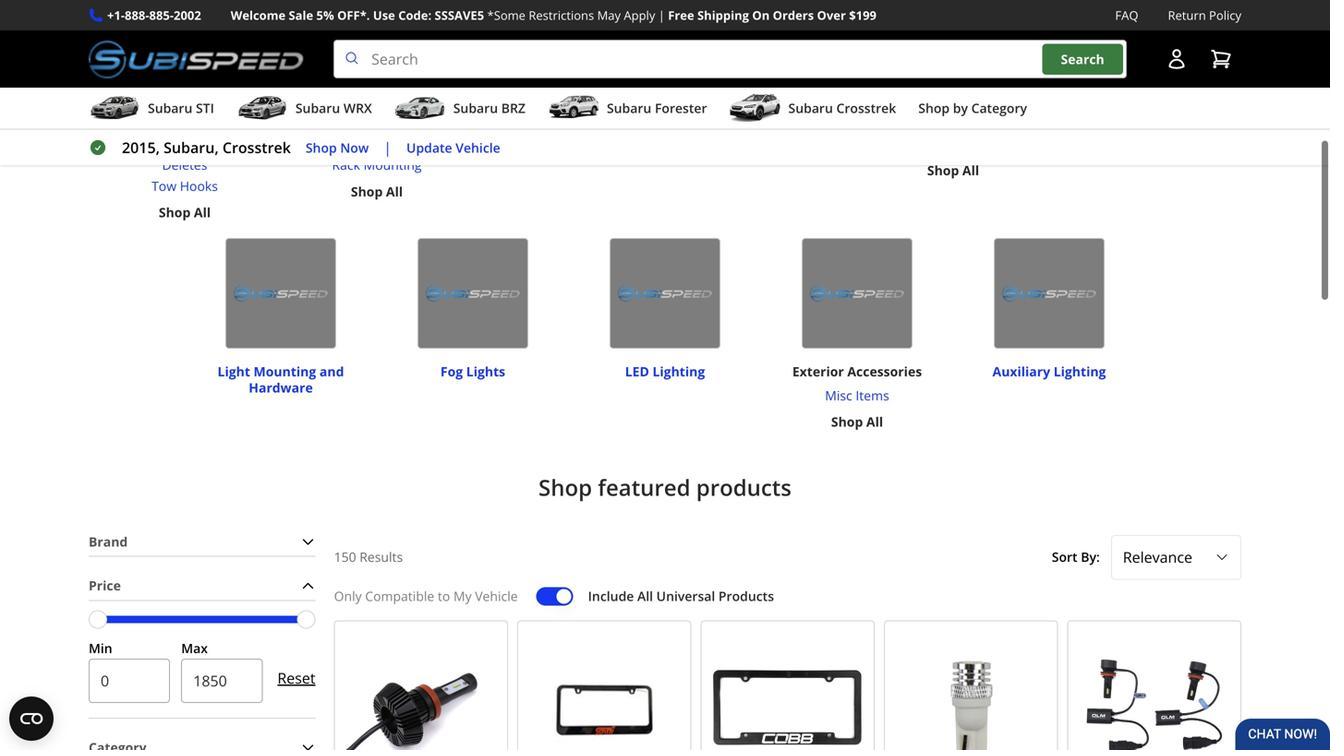 Task type: locate. For each thing, give the bounding box(es) containing it.
maximum slider
[[297, 611, 316, 629]]

shop down the "rack mounting" link
[[351, 183, 383, 200]]

mounting down bars
[[364, 156, 422, 174]]

subaru inside subaru wrx dropdown button
[[295, 99, 340, 117]]

min
[[89, 640, 112, 658]]

shop all link for exterior dress up stickers and vinyls license plate frames ornaments and emblems license plate holders and deletes tow hooks shop all
[[159, 202, 211, 223]]

shop down snow
[[306, 139, 337, 156]]

1 vertical spatial exterior
[[792, 363, 844, 380]]

1 vertical spatial vehicle
[[456, 139, 500, 156]]

olm alpha hd h11 5500k - 2015-2020 wrx & *sti / 14-18 forester / 13-17 *crosstrek / 13-16 fr-s / 86 / brz image
[[342, 629, 500, 751]]

vehicle inside button
[[456, 139, 500, 156]]

fog lights image image
[[417, 238, 528, 349]]

1 vertical spatial plate
[[155, 135, 185, 153]]

up inside vehicle protection touch-up paint
[[1140, 72, 1157, 90]]

2 lighting from the left
[[1054, 363, 1106, 380]]

subaru for subaru wrx
[[295, 99, 340, 117]]

1 horizontal spatial shop all
[[1119, 120, 1171, 137]]

all inside roof racks rack accessories bike accessories snow accessories cross bars rack mounting shop all
[[386, 183, 403, 200]]

1 vertical spatial shop all
[[927, 162, 979, 179]]

reset
[[277, 669, 316, 689]]

subaru crosstrek button
[[729, 92, 896, 129]]

a subaru forester thumbnail image image
[[548, 94, 599, 122]]

shop now
[[306, 139, 369, 156]]

spoilers and wings diffusers and vortex generators
[[892, 72, 1015, 132]]

led lighting link
[[625, 355, 705, 380]]

vehicle inside vehicle protection touch-up paint
[[1086, 48, 1133, 66]]

faq link
[[1115, 6, 1138, 25]]

shop inside exterior dress up stickers and vinyls license plate frames ornaments and emblems license plate holders and deletes tow hooks shop all
[[159, 204, 191, 221]]

code:
[[398, 7, 431, 24]]

exterior inside exterior dress up stickers and vinyls license plate frames ornaments and emblems license plate holders and deletes tow hooks shop all
[[129, 48, 180, 66]]

1 vertical spatial license
[[107, 135, 152, 153]]

all inside exterior accessories misc items shop all
[[866, 413, 883, 431]]

1 horizontal spatial exterior
[[792, 363, 844, 380]]

stickers
[[129, 72, 176, 90]]

| right cross
[[384, 138, 392, 158]]

1 vertical spatial up
[[1140, 72, 1157, 90]]

$199
[[849, 7, 877, 24]]

1 horizontal spatial crosstrek
[[836, 99, 896, 117]]

shop all down touch-up paint link
[[1119, 120, 1171, 137]]

shipping
[[697, 7, 749, 24]]

Select... button
[[1111, 536, 1241, 580]]

subaru inside 'subaru forester' 'dropdown button'
[[607, 99, 651, 117]]

shop by category
[[918, 99, 1027, 117]]

rack up "bike"
[[326, 72, 354, 90]]

shop featured products
[[538, 473, 792, 503]]

and
[[179, 72, 202, 90], [948, 72, 971, 90], [949, 93, 972, 111], [180, 114, 203, 132], [239, 135, 262, 153], [320, 363, 344, 380]]

to
[[438, 588, 450, 605]]

tow hooks link
[[96, 176, 273, 197]]

shop down misc
[[831, 413, 863, 431]]

bike
[[327, 93, 353, 111]]

0 horizontal spatial exterior
[[129, 48, 180, 66]]

exterior dress up stickers and vinyls license plate frames ornaments and emblems license plate holders and deletes tow hooks shop all
[[107, 48, 262, 221]]

light
[[218, 363, 250, 380]]

rack mounting link
[[324, 155, 430, 176]]

0 horizontal spatial shop all
[[927, 162, 979, 179]]

sort
[[1052, 549, 1078, 566]]

2 subaru from the left
[[295, 99, 340, 117]]

shop all for "shop all" link associated with vehicle protection touch-up paint
[[1119, 120, 1171, 137]]

up left the paint
[[1140, 72, 1157, 90]]

exterior up misc
[[792, 363, 844, 380]]

0 vertical spatial up
[[223, 48, 241, 66]]

1 vertical spatial mounting
[[254, 363, 316, 380]]

cross bars link
[[324, 134, 430, 155]]

a subaru sti thumbnail image image
[[89, 94, 140, 122]]

led lighting image image
[[610, 238, 720, 349]]

mounting right light
[[254, 363, 316, 380]]

2015,
[[122, 138, 160, 158]]

1 horizontal spatial mounting
[[364, 156, 422, 174]]

5%
[[316, 7, 334, 24]]

0 horizontal spatial lighting
[[653, 363, 705, 380]]

all down generators
[[962, 162, 979, 179]]

shop
[[918, 99, 950, 117], [1119, 120, 1151, 137], [306, 139, 337, 156], [927, 162, 959, 179], [351, 183, 383, 200], [159, 204, 191, 221], [831, 413, 863, 431], [538, 473, 592, 503]]

plate down ornaments and emblems link
[[155, 135, 185, 153]]

0 horizontal spatial up
[[223, 48, 241, 66]]

subaru inside subaru crosstrek "dropdown button"
[[788, 99, 833, 117]]

1 horizontal spatial lighting
[[1054, 363, 1106, 380]]

sti
[[196, 99, 214, 117]]

misc items link
[[825, 386, 889, 407]]

subaru sti license plate frame in black - universal image
[[526, 629, 683, 751]]

lighting
[[653, 363, 705, 380], [1054, 363, 1106, 380]]

crosstrek down emblems
[[222, 138, 291, 158]]

0 horizontal spatial |
[[384, 138, 392, 158]]

off*.
[[337, 7, 370, 24]]

up
[[223, 48, 241, 66], [1140, 72, 1157, 90]]

shop all down generators
[[927, 162, 979, 179]]

plate
[[170, 93, 200, 111], [155, 135, 185, 153]]

0 vertical spatial mounting
[[364, 156, 422, 174]]

0 vertical spatial rack
[[326, 72, 354, 90]]

vinyls
[[206, 72, 240, 90]]

protection
[[1136, 48, 1204, 66]]

products
[[696, 473, 792, 503]]

olm led h11 bulbs mkii compact (cree) - universal image
[[1076, 629, 1233, 751]]

0 vertical spatial |
[[658, 7, 665, 24]]

shop left featured
[[538, 473, 592, 503]]

1 subaru from the left
[[148, 99, 192, 117]]

light mounting and hardware image image
[[225, 238, 336, 349]]

1 horizontal spatial up
[[1140, 72, 1157, 90]]

vehicle down the subaru brz
[[456, 139, 500, 156]]

led
[[625, 363, 649, 380]]

vehicle up touch- at right
[[1086, 48, 1133, 66]]

shop all link down touch-up paint link
[[1119, 118, 1171, 139]]

a subaru brz thumbnail image image
[[394, 94, 446, 122]]

up up vinyls
[[223, 48, 241, 66]]

orders
[[773, 7, 814, 24]]

results
[[360, 549, 403, 566]]

search button
[[1042, 44, 1123, 75]]

sale
[[289, 7, 313, 24]]

0 vertical spatial crosstrek
[[836, 99, 896, 117]]

subaru inside subaru sti dropdown button
[[148, 99, 192, 117]]

0 vertical spatial vehicle
[[1086, 48, 1133, 66]]

+1-888-885-2002 link
[[107, 6, 201, 25]]

150 results
[[334, 549, 403, 566]]

new cobb black license plate frame - universal image
[[709, 629, 866, 751]]

shop all
[[1119, 120, 1171, 137], [927, 162, 979, 179]]

license down ornaments
[[107, 135, 152, 153]]

lighting right auxiliary
[[1054, 363, 1106, 380]]

accessories up the items
[[847, 363, 922, 380]]

*some
[[487, 7, 526, 24]]

lighting for auxiliary lighting
[[1054, 363, 1106, 380]]

sort by:
[[1052, 549, 1100, 566]]

1 vertical spatial rack
[[332, 156, 360, 174]]

subaru sti
[[148, 99, 214, 117]]

plate down stickers and vinyls link on the left
[[170, 93, 200, 111]]

deletes
[[162, 156, 207, 174]]

subaru for subaru forester
[[607, 99, 651, 117]]

exterior
[[129, 48, 180, 66], [792, 363, 844, 380]]

subaru inside "subaru brz" dropdown button
[[453, 99, 498, 117]]

over
[[817, 7, 846, 24]]

shop all link
[[1119, 118, 1171, 139], [927, 160, 979, 181], [351, 181, 403, 202], [159, 202, 211, 223], [831, 412, 883, 433]]

rack accessories link
[[324, 71, 430, 92]]

holders
[[189, 135, 236, 153]]

crosstrek
[[836, 99, 896, 117], [222, 138, 291, 158]]

5 subaru from the left
[[788, 99, 833, 117]]

welcome
[[231, 7, 286, 24]]

subaru brz
[[453, 99, 526, 117]]

subaru
[[148, 99, 192, 117], [295, 99, 340, 117], [453, 99, 498, 117], [607, 99, 651, 117], [788, 99, 833, 117]]

diffusers
[[892, 93, 946, 111]]

2 vertical spatial vehicle
[[475, 588, 518, 605]]

lighting for led lighting
[[653, 363, 705, 380]]

items
[[856, 387, 889, 404]]

888-
[[125, 7, 149, 24]]

price button
[[89, 572, 316, 601]]

paint
[[1161, 72, 1192, 90]]

license
[[122, 93, 166, 111], [107, 135, 152, 153]]

shop down touch-up paint link
[[1119, 120, 1151, 137]]

shop left by
[[918, 99, 950, 117]]

vehicle right my
[[475, 588, 518, 605]]

3 subaru from the left
[[453, 99, 498, 117]]

exterior up stickers
[[129, 48, 180, 66]]

subaru for subaru brz
[[453, 99, 498, 117]]

select... image
[[1215, 551, 1229, 565]]

on
[[752, 7, 770, 24]]

0 horizontal spatial mounting
[[254, 363, 316, 380]]

shop all link for roof racks rack accessories bike accessories snow accessories cross bars rack mounting shop all
[[351, 181, 403, 202]]

license up ornaments
[[122, 93, 166, 111]]

ornaments and emblems link
[[96, 113, 273, 134]]

all down hooks
[[194, 204, 211, 221]]

led lighting
[[625, 363, 705, 380]]

| left free
[[658, 7, 665, 24]]

a subaru crosstrek thumbnail image image
[[729, 94, 781, 122]]

0 vertical spatial shop all
[[1119, 120, 1171, 137]]

0 vertical spatial exterior
[[129, 48, 180, 66]]

1 lighting from the left
[[653, 363, 705, 380]]

restrictions
[[529, 7, 594, 24]]

spoilers and wings link
[[865, 71, 1042, 92]]

shop down generators
[[927, 162, 959, 179]]

0 horizontal spatial crosstrek
[[222, 138, 291, 158]]

lighting right led
[[653, 363, 705, 380]]

accessories inside exterior accessories misc items shop all
[[847, 363, 922, 380]]

rack
[[326, 72, 354, 90], [332, 156, 360, 174]]

all down the "rack mounting" link
[[386, 183, 403, 200]]

shop all link down tow hooks link
[[159, 202, 211, 223]]

auxiliary lighting link
[[992, 355, 1106, 380]]

all down the items
[[866, 413, 883, 431]]

lighting inside 'link'
[[1054, 363, 1106, 380]]

4 subaru from the left
[[607, 99, 651, 117]]

a subaru wrx thumbnail image image
[[236, 94, 288, 122]]

subaru sti button
[[89, 92, 214, 129]]

all down the paint
[[1155, 120, 1171, 137]]

all right include at the left of the page
[[637, 588, 653, 605]]

exterior inside exterior accessories misc items shop all
[[792, 363, 844, 380]]

rack down cross
[[332, 156, 360, 174]]

shop down tow hooks link
[[159, 204, 191, 221]]

shop all link down misc items "link"
[[831, 412, 883, 433]]

auxiliary
[[992, 363, 1050, 380]]

crosstrek down spoilers
[[836, 99, 896, 117]]

fog
[[440, 363, 463, 380]]

shop all link down the "rack mounting" link
[[351, 181, 403, 202]]



Task type: describe. For each thing, give the bounding box(es) containing it.
free
[[668, 7, 694, 24]]

shop all for "shop all" link below generators
[[927, 162, 979, 179]]

accessories up bars
[[360, 114, 430, 132]]

button image
[[1166, 48, 1188, 70]]

Min text field
[[89, 660, 170, 704]]

products
[[719, 588, 774, 605]]

roof racks rack accessories bike accessories snow accessories cross bars rack mounting shop all
[[324, 48, 430, 200]]

light mounting and hardware
[[218, 363, 344, 397]]

return policy link
[[1168, 6, 1241, 25]]

minimum slider
[[89, 611, 107, 629]]

light mounting and hardware link
[[192, 355, 369, 397]]

crosstrek inside "dropdown button"
[[836, 99, 896, 117]]

shop now link
[[306, 137, 369, 158]]

snow
[[324, 114, 357, 132]]

emblems
[[206, 114, 262, 132]]

welcome sale 5% off*. use code: sssave5 *some restrictions may apply | free shipping on orders over $199
[[231, 7, 877, 24]]

brand
[[89, 533, 128, 551]]

generators
[[919, 114, 987, 132]]

subaru wrx
[[295, 99, 372, 117]]

all inside exterior dress up stickers and vinyls license plate frames ornaments and emblems license plate holders and deletes tow hooks shop all
[[194, 204, 211, 221]]

brand button
[[89, 528, 316, 557]]

faq
[[1115, 7, 1138, 24]]

hardware
[[249, 379, 313, 397]]

max
[[181, 640, 208, 658]]

brz
[[501, 99, 526, 117]]

only compatible to my vehicle
[[334, 588, 518, 605]]

bike accessories link
[[324, 92, 430, 113]]

snow accessories link
[[324, 113, 430, 134]]

exterior accessories misc items shop all
[[792, 363, 922, 431]]

lights
[[466, 363, 505, 380]]

compatible
[[365, 588, 434, 605]]

touch-up paint link
[[1062, 71, 1229, 92]]

shop inside shop by category dropdown button
[[918, 99, 950, 117]]

fog lights link
[[440, 355, 505, 380]]

bars
[[382, 135, 409, 153]]

shop inside exterior accessories misc items shop all
[[831, 413, 863, 431]]

search
[[1061, 50, 1104, 68]]

my
[[453, 588, 472, 605]]

update vehicle
[[406, 139, 500, 156]]

subispeed logo image
[[89, 40, 304, 79]]

1 vertical spatial crosstrek
[[222, 138, 291, 158]]

exterior for exterior dress up
[[129, 48, 180, 66]]

accessories down 'rack accessories' link at the left top of the page
[[356, 93, 426, 111]]

fog lights
[[440, 363, 505, 380]]

search input field
[[334, 40, 1127, 79]]

0 vertical spatial plate
[[170, 93, 200, 111]]

2002
[[174, 7, 201, 24]]

only
[[334, 588, 362, 605]]

update vehicle button
[[406, 137, 500, 158]]

150
[[334, 549, 356, 566]]

shop inside roof racks rack accessories bike accessories snow accessories cross bars rack mounting shop all
[[351, 183, 383, 200]]

license plate holders and deletes link
[[96, 134, 273, 176]]

and inside the "light mounting and hardware"
[[320, 363, 344, 380]]

by
[[953, 99, 968, 117]]

exterior accessories image image
[[802, 238, 913, 349]]

olm vision white series base led t10 bulb - universal image
[[892, 629, 1050, 751]]

roof
[[342, 48, 371, 66]]

now
[[340, 139, 369, 156]]

up inside exterior dress up stickers and vinyls license plate frames ornaments and emblems license plate holders and deletes tow hooks shop all
[[223, 48, 241, 66]]

wings
[[974, 72, 1010, 90]]

diffusers and vortex generators link
[[865, 92, 1042, 134]]

racks
[[375, 48, 412, 66]]

price
[[89, 577, 121, 595]]

policy
[[1209, 7, 1241, 24]]

featured
[[598, 473, 690, 503]]

mounting inside the "light mounting and hardware"
[[254, 363, 316, 380]]

reset button
[[277, 657, 316, 701]]

open widget image
[[9, 697, 54, 742]]

885-
[[149, 7, 174, 24]]

include
[[588, 588, 634, 605]]

by:
[[1081, 549, 1100, 566]]

sssave5
[[435, 7, 484, 24]]

subaru wrx button
[[236, 92, 372, 129]]

shop by category button
[[918, 92, 1027, 129]]

accessories down racks
[[358, 72, 428, 90]]

1 horizontal spatial |
[[658, 7, 665, 24]]

subaru for subaru sti
[[148, 99, 192, 117]]

subaru for subaru crosstrek
[[788, 99, 833, 117]]

subaru forester
[[607, 99, 707, 117]]

wrx
[[343, 99, 372, 117]]

2015, subaru, crosstrek
[[122, 138, 291, 158]]

cross
[[345, 135, 378, 153]]

shop all link for vehicle protection touch-up paint
[[1119, 118, 1171, 139]]

shop all link for exterior accessories misc items shop all
[[831, 412, 883, 433]]

ornaments
[[108, 114, 176, 132]]

subaru forester button
[[548, 92, 707, 129]]

0 vertical spatial license
[[122, 93, 166, 111]]

mounting inside roof racks rack accessories bike accessories snow accessories cross bars rack mounting shop all
[[364, 156, 422, 174]]

use
[[373, 7, 395, 24]]

exterior for exterior accessories
[[792, 363, 844, 380]]

1 vertical spatial |
[[384, 138, 392, 158]]

may
[[597, 7, 621, 24]]

update
[[406, 139, 452, 156]]

misc
[[825, 387, 852, 404]]

+1-888-885-2002
[[107, 7, 201, 24]]

Max text field
[[181, 660, 263, 704]]

tow
[[152, 177, 176, 195]]

dress
[[184, 48, 220, 66]]

subaru,
[[164, 138, 219, 158]]

license plate frames link
[[96, 92, 273, 113]]

shop all link down generators
[[927, 160, 979, 181]]

apply
[[624, 7, 655, 24]]

+1-
[[107, 7, 125, 24]]

stickers and vinyls link
[[96, 71, 273, 92]]

auxiliary lighting image image
[[994, 238, 1105, 349]]

universal
[[656, 588, 715, 605]]

shop inside the shop now link
[[306, 139, 337, 156]]



Task type: vqa. For each thing, say whether or not it's contained in the screenshot.
orders in the top right of the page
yes



